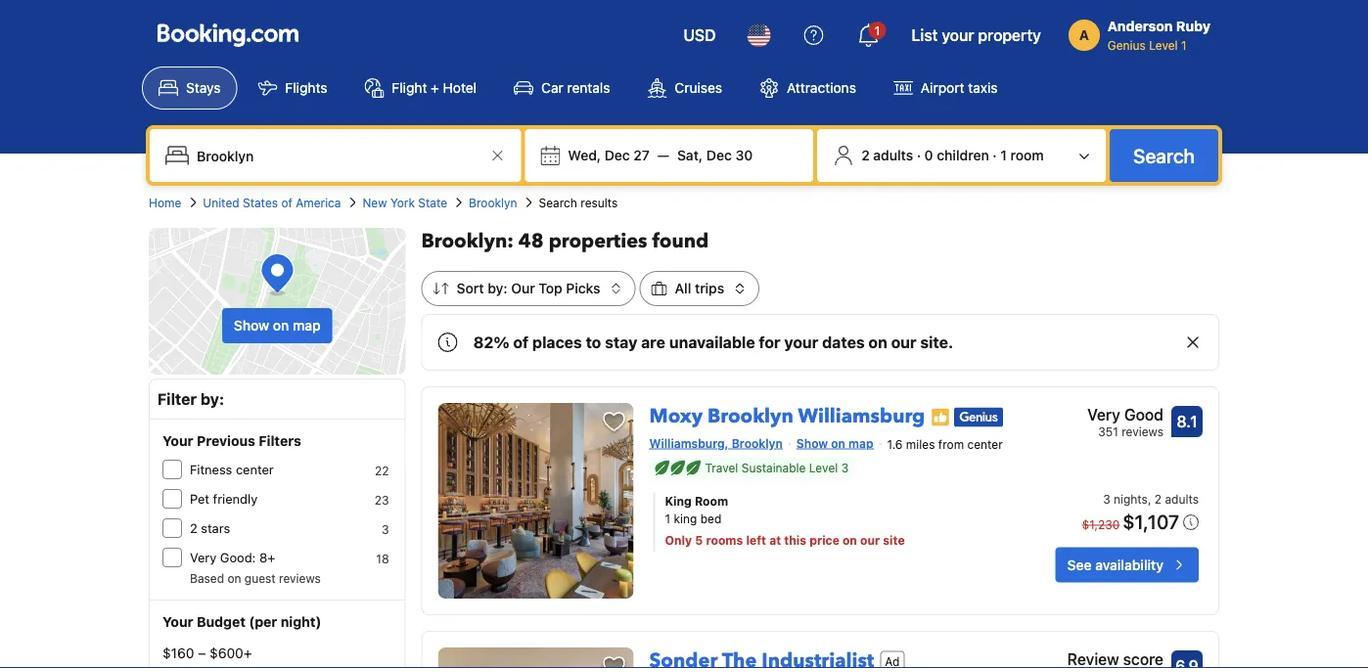 Task type: locate. For each thing, give the bounding box(es) containing it.
2 your from the top
[[163, 614, 193, 631]]

usd button
[[672, 12, 728, 59]]

1 inside anderson ruby genius level 1
[[1182, 38, 1187, 52]]

1 vertical spatial show
[[797, 437, 828, 450]]

0 vertical spatial 2
[[862, 147, 870, 164]]

adults left 0
[[874, 147, 914, 164]]

sort
[[457, 281, 484, 297]]

stars
[[201, 521, 230, 536]]

of right states at the top left of the page
[[281, 196, 293, 210]]

results
[[581, 196, 618, 210]]

2 right ,
[[1155, 493, 1162, 507]]

1 vertical spatial our
[[861, 534, 880, 548]]

see availability link
[[1056, 548, 1199, 583]]

rooms
[[706, 534, 743, 548]]

filter
[[158, 390, 197, 409]]

1 vertical spatial show on map
[[797, 437, 874, 450]]

sat, dec 30 button
[[670, 138, 761, 173]]

3 for 3
[[382, 523, 389, 537]]

reviews right guest
[[279, 572, 321, 586]]

1 vertical spatial level
[[810, 462, 838, 475]]

bed
[[701, 512, 722, 526]]

· left 0
[[917, 147, 921, 164]]

1
[[875, 24, 881, 37], [1182, 38, 1187, 52], [1001, 147, 1007, 164], [665, 512, 671, 526]]

moxy brooklyn williamsburg link
[[650, 396, 925, 430]]

dec
[[605, 147, 630, 164], [707, 147, 732, 164]]

very good: 8+
[[190, 551, 275, 565]]

to
[[586, 333, 602, 352]]

1 horizontal spatial search
[[1134, 144, 1196, 167]]

0 horizontal spatial search
[[539, 196, 578, 210]]

1 vertical spatial map
[[849, 437, 874, 450]]

1 left king
[[665, 512, 671, 526]]

your
[[163, 433, 193, 449], [163, 614, 193, 631]]

2 for 2 adults · 0 children · 1 room
[[862, 147, 870, 164]]

nights
[[1114, 493, 1148, 507]]

center right 'from'
[[968, 438, 1003, 452]]

3 up 18
[[382, 523, 389, 537]]

stay
[[605, 333, 638, 352]]

your account menu anderson ruby genius level 1 element
[[1069, 9, 1219, 54]]

dates
[[823, 333, 865, 352]]

search inside button
[[1134, 144, 1196, 167]]

0 vertical spatial search
[[1134, 144, 1196, 167]]

1 vertical spatial search
[[539, 196, 578, 210]]

genius discounts available at this property. image
[[955, 408, 1004, 428], [955, 408, 1004, 428]]

home
[[149, 196, 181, 210]]

0 vertical spatial reviews
[[1122, 425, 1164, 439]]

very inside very good 351 reviews
[[1088, 406, 1121, 424]]

reviews
[[1122, 425, 1164, 439], [279, 572, 321, 586]]

3 nights , 2 adults
[[1104, 493, 1199, 507]]

at
[[770, 534, 782, 548]]

3 for 3 nights , 2 adults
[[1104, 493, 1111, 507]]

this
[[785, 534, 807, 548]]

3 left nights
[[1104, 493, 1111, 507]]

search
[[1134, 144, 1196, 167], [539, 196, 578, 210]]

0 horizontal spatial your
[[785, 333, 819, 352]]

your right list at top
[[942, 26, 975, 45]]

our left site.
[[892, 333, 917, 352]]

0 horizontal spatial center
[[236, 463, 274, 477]]

1 horizontal spatial ·
[[993, 147, 997, 164]]

sustainable
[[742, 462, 806, 475]]

moxy brooklyn williamsburg
[[650, 403, 925, 430]]

0 vertical spatial your
[[942, 26, 975, 45]]

2 left 0
[[862, 147, 870, 164]]

your right for
[[785, 333, 819, 352]]

king room link
[[665, 493, 996, 510]]

center up the friendly
[[236, 463, 274, 477]]

review score element
[[1068, 648, 1164, 669]]

1 horizontal spatial dec
[[707, 147, 732, 164]]

united states of america
[[203, 196, 341, 210]]

0 horizontal spatial reviews
[[279, 572, 321, 586]]

dec left 30
[[707, 147, 732, 164]]

brooklyn
[[469, 196, 518, 210], [708, 403, 794, 430], [732, 437, 783, 450]]

dec left '27'
[[605, 147, 630, 164]]

0 horizontal spatial map
[[293, 318, 321, 334]]

1 vertical spatial 3
[[1104, 493, 1111, 507]]

1 horizontal spatial your
[[942, 26, 975, 45]]

very up 351
[[1088, 406, 1121, 424]]

2 vertical spatial 3
[[382, 523, 389, 537]]

1 down ruby
[[1182, 38, 1187, 52]]

2 adults · 0 children · 1 room
[[862, 147, 1045, 164]]

reviews inside very good 351 reviews
[[1122, 425, 1164, 439]]

all trips button
[[640, 271, 760, 306]]

2 horizontal spatial 3
[[1104, 493, 1111, 507]]

1 horizontal spatial of
[[513, 333, 529, 352]]

1 horizontal spatial level
[[1150, 38, 1179, 52]]

82%
[[473, 333, 510, 352]]

2 left stars in the left of the page
[[190, 521, 198, 536]]

of right 82%
[[513, 333, 529, 352]]

1 vertical spatial your
[[163, 614, 193, 631]]

show
[[234, 318, 269, 334], [797, 437, 828, 450]]

reviews down good
[[1122, 425, 1164, 439]]

1 your from the top
[[163, 433, 193, 449]]

2 for 2 stars
[[190, 521, 198, 536]]

brooklyn up sustainable at bottom right
[[732, 437, 783, 450]]

very up based
[[190, 551, 217, 565]]

0 vertical spatial level
[[1150, 38, 1179, 52]]

pet
[[190, 492, 210, 507]]

1 vertical spatial of
[[513, 333, 529, 352]]

king
[[665, 495, 692, 509]]

0 horizontal spatial by:
[[201, 390, 224, 409]]

1 left room
[[1001, 147, 1007, 164]]

0 horizontal spatial show
[[234, 318, 269, 334]]

properties
[[549, 228, 648, 255]]

show on map
[[234, 318, 321, 334], [797, 437, 874, 450]]

0 horizontal spatial adults
[[874, 147, 914, 164]]

0 vertical spatial show
[[234, 318, 269, 334]]

1 vertical spatial 2
[[1155, 493, 1162, 507]]

new york state link
[[363, 194, 448, 212]]

new york state
[[363, 196, 448, 210]]

ruby
[[1177, 18, 1211, 34]]

sat,
[[678, 147, 703, 164]]

search button
[[1110, 129, 1219, 182]]

attractions
[[787, 80, 857, 96]]

1.6
[[888, 438, 903, 452]]

0 vertical spatial by:
[[488, 281, 508, 297]]

0 horizontal spatial of
[[281, 196, 293, 210]]

1 horizontal spatial our
[[892, 333, 917, 352]]

1 horizontal spatial map
[[849, 437, 874, 450]]

0 vertical spatial show on map
[[234, 318, 321, 334]]

cruises link
[[631, 67, 739, 110]]

0 vertical spatial adults
[[874, 147, 914, 164]]

1 inside king room 1 king bed only 5 rooms left at this price on our site
[[665, 512, 671, 526]]

1 vertical spatial very
[[190, 551, 217, 565]]

1 vertical spatial brooklyn
[[708, 403, 794, 430]]

site
[[883, 534, 905, 548]]

places
[[533, 333, 582, 352]]

1 vertical spatial by:
[[201, 390, 224, 409]]

based
[[190, 572, 224, 586]]

list
[[912, 26, 938, 45]]

for
[[759, 333, 781, 352]]

1 horizontal spatial by:
[[488, 281, 508, 297]]

· right children at the right
[[993, 147, 997, 164]]

$1,107
[[1123, 510, 1180, 533]]

site.
[[921, 333, 954, 352]]

1 horizontal spatial 3
[[842, 462, 849, 475]]

filters
[[259, 433, 301, 449]]

Where are you going? field
[[189, 138, 486, 173]]

2 vertical spatial 2
[[190, 521, 198, 536]]

good:
[[220, 551, 256, 565]]

2 horizontal spatial 2
[[1155, 493, 1162, 507]]

very good element
[[1088, 403, 1164, 427]]

search results updated. brooklyn: 48 properties found. element
[[422, 228, 1220, 256]]

2 inside 2 adults · 0 children · 1 room "dropdown button"
[[862, 147, 870, 164]]

based on guest reviews
[[190, 572, 321, 586]]

very good 351 reviews
[[1088, 406, 1164, 439]]

1 horizontal spatial reviews
[[1122, 425, 1164, 439]]

1 · from the left
[[917, 147, 921, 164]]

genius
[[1108, 38, 1146, 52]]

car
[[542, 80, 564, 96]]

1 left list at top
[[875, 24, 881, 37]]

reviews for good
[[1122, 425, 1164, 439]]

your for your previous filters
[[163, 433, 193, 449]]

351
[[1099, 425, 1119, 439]]

brooklyn up brooklyn:
[[469, 196, 518, 210]]

0 vertical spatial our
[[892, 333, 917, 352]]

flight + hotel link
[[348, 67, 494, 110]]

0 vertical spatial center
[[968, 438, 1003, 452]]

1 horizontal spatial very
[[1088, 406, 1121, 424]]

1 vertical spatial adults
[[1166, 493, 1199, 507]]

room
[[1011, 147, 1045, 164]]

this property is part of our preferred partner program. it's committed to providing excellent service and good value. it'll pay us a higher commission if you make a booking. image
[[931, 408, 951, 428]]

york
[[391, 196, 415, 210]]

by: right filter
[[201, 390, 224, 409]]

see availability
[[1068, 557, 1164, 573]]

3 up king room link
[[842, 462, 849, 475]]

your up $160
[[163, 614, 193, 631]]

0 horizontal spatial 3
[[382, 523, 389, 537]]

0 horizontal spatial our
[[861, 534, 880, 548]]

travel
[[706, 462, 739, 475]]

by: left our in the left top of the page
[[488, 281, 508, 297]]

fitness
[[190, 463, 232, 477]]

1 vertical spatial your
[[785, 333, 819, 352]]

1 horizontal spatial center
[[968, 438, 1003, 452]]

brooklyn up williamsburg, brooklyn
[[708, 403, 794, 430]]

are
[[641, 333, 666, 352]]

car rentals link
[[498, 67, 627, 110]]

from
[[939, 438, 965, 452]]

adults right ,
[[1166, 493, 1199, 507]]

1 button
[[845, 12, 892, 59]]

williamsburg, brooklyn
[[650, 437, 783, 450]]

your down filter
[[163, 433, 193, 449]]

0
[[925, 147, 934, 164]]

level up king room link
[[810, 462, 838, 475]]

1 horizontal spatial 2
[[862, 147, 870, 164]]

2 vertical spatial brooklyn
[[732, 437, 783, 450]]

0 vertical spatial your
[[163, 433, 193, 449]]

(per
[[249, 614, 277, 631]]

list your property link
[[900, 12, 1053, 59]]

level down anderson
[[1150, 38, 1179, 52]]

0 vertical spatial map
[[293, 318, 321, 334]]

2 dec from the left
[[707, 147, 732, 164]]

brooklyn: 48 properties found
[[422, 228, 709, 255]]

0 vertical spatial very
[[1088, 406, 1121, 424]]

america
[[296, 196, 341, 210]]

list your property
[[912, 26, 1042, 45]]

0 horizontal spatial show on map
[[234, 318, 321, 334]]

,
[[1148, 493, 1152, 507]]

1 vertical spatial center
[[236, 463, 274, 477]]

1 vertical spatial reviews
[[279, 572, 321, 586]]

states
[[243, 196, 278, 210]]

your budget (per night)
[[163, 614, 322, 631]]

0 horizontal spatial 2
[[190, 521, 198, 536]]

our left site
[[861, 534, 880, 548]]

0 horizontal spatial dec
[[605, 147, 630, 164]]

show on map inside button
[[234, 318, 321, 334]]

0 horizontal spatial very
[[190, 551, 217, 565]]

0 horizontal spatial ·
[[917, 147, 921, 164]]

flights
[[285, 80, 327, 96]]



Task type: describe. For each thing, give the bounding box(es) containing it.
1.6 miles from center
[[888, 438, 1003, 452]]

rentals
[[567, 80, 610, 96]]

room
[[695, 495, 729, 509]]

moxy
[[650, 403, 703, 430]]

your previous filters
[[163, 433, 301, 449]]

search for search results
[[539, 196, 578, 210]]

all trips
[[675, 281, 725, 297]]

brooklyn link
[[469, 194, 518, 212]]

budget
[[197, 614, 246, 631]]

reviews for on
[[279, 572, 321, 586]]

+
[[431, 80, 440, 96]]

show inside button
[[234, 318, 269, 334]]

our
[[511, 281, 535, 297]]

availability
[[1096, 557, 1164, 573]]

previous
[[197, 433, 255, 449]]

$160 – $600+
[[163, 646, 252, 662]]

map inside show on map button
[[293, 318, 321, 334]]

this property is part of our preferred partner program. it's committed to providing excellent service and good value. it'll pay us a higher commission if you make a booking. image
[[931, 408, 951, 428]]

our inside king room 1 king bed only 5 rooms left at this price on our site
[[861, 534, 880, 548]]

williamsburg,
[[650, 437, 729, 450]]

—
[[658, 147, 670, 164]]

adults inside 2 adults · 0 children · 1 room "dropdown button"
[[874, 147, 914, 164]]

1 inside "dropdown button"
[[1001, 147, 1007, 164]]

attractions link
[[743, 67, 873, 110]]

–
[[198, 646, 206, 662]]

very for good:
[[190, 551, 217, 565]]

top
[[539, 281, 563, 297]]

23
[[375, 494, 389, 507]]

your inside list your property link
[[942, 26, 975, 45]]

0 vertical spatial brooklyn
[[469, 196, 518, 210]]

$600+
[[210, 646, 252, 662]]

stays
[[186, 80, 221, 96]]

sort by: our top picks
[[457, 281, 601, 297]]

united
[[203, 196, 240, 210]]

by: for sort
[[488, 281, 508, 297]]

airport
[[921, 80, 965, 96]]

on inside button
[[273, 318, 289, 334]]

anderson
[[1108, 18, 1173, 34]]

anderson ruby genius level 1
[[1108, 18, 1211, 52]]

fitness center
[[190, 463, 274, 477]]

1 horizontal spatial show on map
[[797, 437, 874, 450]]

brooklyn for williamsburg,
[[732, 437, 783, 450]]

picks
[[566, 281, 601, 297]]

1 inside dropdown button
[[875, 24, 881, 37]]

brooklyn:
[[422, 228, 514, 255]]

1 horizontal spatial adults
[[1166, 493, 1199, 507]]

taxis
[[969, 80, 998, 96]]

left
[[747, 534, 767, 548]]

22
[[375, 464, 389, 478]]

wed, dec 27 button
[[560, 138, 658, 173]]

moxy brooklyn williamsburg image
[[438, 403, 634, 599]]

pet friendly
[[190, 492, 258, 507]]

5
[[696, 534, 703, 548]]

king room 1 king bed only 5 rooms left at this price on our site
[[665, 495, 905, 548]]

level inside anderson ruby genius level 1
[[1150, 38, 1179, 52]]

8+
[[259, 551, 275, 565]]

scored 6.9 element
[[1172, 651, 1203, 669]]

trips
[[695, 281, 725, 297]]

wed, dec 27 — sat, dec 30
[[568, 147, 753, 164]]

filter by:
[[158, 390, 224, 409]]

airport taxis link
[[877, 67, 1015, 110]]

booking.com image
[[158, 24, 299, 47]]

2 · from the left
[[993, 147, 997, 164]]

search results
[[539, 196, 618, 210]]

show on map button
[[222, 308, 333, 344]]

airport taxis
[[921, 80, 998, 96]]

by: for filter
[[201, 390, 224, 409]]

friendly
[[213, 492, 258, 507]]

new
[[363, 196, 387, 210]]

82% of places to stay are unavailable for your dates on our site.
[[473, 333, 954, 352]]

18
[[376, 552, 389, 566]]

1 horizontal spatial show
[[797, 437, 828, 450]]

$160
[[163, 646, 194, 662]]

scored 8.1 element
[[1172, 406, 1203, 438]]

2 stars
[[190, 521, 230, 536]]

hotel
[[443, 80, 477, 96]]

very for good
[[1088, 406, 1121, 424]]

your for your budget (per night)
[[163, 614, 193, 631]]

0 vertical spatial of
[[281, 196, 293, 210]]

search for search
[[1134, 144, 1196, 167]]

williamsburg
[[799, 403, 925, 430]]

price
[[810, 534, 840, 548]]

on inside king room 1 king bed only 5 rooms left at this price on our site
[[843, 534, 858, 548]]

see
[[1068, 557, 1092, 573]]

brooklyn for moxy
[[708, 403, 794, 430]]

flights link
[[241, 67, 344, 110]]

children
[[937, 147, 990, 164]]

1 dec from the left
[[605, 147, 630, 164]]

night)
[[281, 614, 322, 631]]

flight
[[392, 80, 427, 96]]

0 vertical spatial 3
[[842, 462, 849, 475]]

travel sustainable level 3
[[706, 462, 849, 475]]

car rentals
[[542, 80, 610, 96]]

good
[[1125, 406, 1164, 424]]

0 horizontal spatial level
[[810, 462, 838, 475]]

all
[[675, 281, 692, 297]]

stays link
[[142, 67, 237, 110]]

$1,230
[[1083, 518, 1120, 532]]

united states of america link
[[203, 194, 341, 212]]

guest
[[245, 572, 276, 586]]



Task type: vqa. For each thing, say whether or not it's contained in the screenshot.


